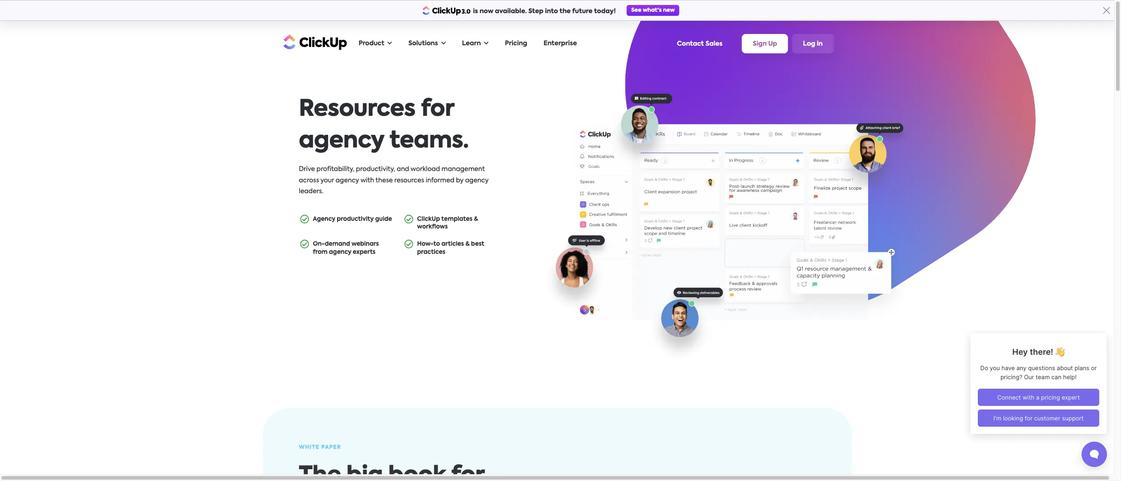 Task type: vqa. For each thing, say whether or not it's contained in the screenshot.
for
yes



Task type: locate. For each thing, give the bounding box(es) containing it.
today!
[[594, 8, 616, 15]]

group 1618869305 (1).png image
[[542, 94, 912, 363]]

is now available. step into the future today!
[[473, 8, 616, 15]]

enterprise
[[544, 40, 577, 47]]

agency down demand at the bottom
[[329, 250, 351, 256]]

informed
[[426, 177, 454, 184]]

white
[[299, 445, 320, 451]]

the
[[560, 8, 571, 15]]

guide
[[375, 216, 392, 222]]

& inside clickup templates & workflows
[[474, 216, 478, 222]]

leaders.
[[299, 189, 323, 195]]

sign up button
[[742, 34, 788, 53]]

agency productivity guide
[[313, 216, 392, 222]]

to
[[434, 242, 440, 248]]

articles
[[441, 242, 464, 248]]

agency
[[313, 216, 335, 222]]

& right the templates
[[474, 216, 478, 222]]

in
[[817, 41, 823, 47]]

agency
[[299, 130, 384, 153], [336, 177, 359, 184], [465, 177, 489, 184], [329, 250, 351, 256]]

agency inside the resources for agency teams.
[[299, 130, 384, 153]]

new
[[663, 8, 675, 13]]

product
[[359, 40, 384, 47]]

1 vertical spatial &
[[465, 242, 470, 248]]

clickup 3.0 image
[[422, 6, 471, 15]]

product button
[[354, 34, 397, 53]]

0 horizontal spatial &
[[465, 242, 470, 248]]

productivity
[[337, 216, 374, 222]]

resources
[[299, 98, 415, 121]]

agency right by
[[465, 177, 489, 184]]

1 horizontal spatial &
[[474, 216, 478, 222]]

agency up profitability, at the left
[[299, 130, 384, 153]]

step
[[528, 8, 543, 15]]

list
[[299, 211, 498, 261]]

&
[[474, 216, 478, 222], [465, 242, 470, 248]]

these
[[376, 177, 393, 184]]

see what's new
[[631, 8, 675, 13]]

clickup templates & workflows
[[417, 216, 478, 230]]

& left the best
[[465, 242, 470, 248]]

now
[[480, 8, 493, 15]]

for
[[421, 98, 454, 121]]

see what's new link
[[627, 5, 679, 16]]

clickup
[[417, 216, 440, 222]]

available.
[[495, 8, 527, 15]]

from
[[313, 250, 328, 256]]

practices
[[417, 250, 445, 256]]

0 vertical spatial &
[[474, 216, 478, 222]]

paper
[[321, 445, 341, 451]]

learn
[[462, 40, 481, 47]]

teams.
[[389, 130, 469, 153]]

by
[[456, 177, 464, 184]]

future
[[572, 8, 593, 15]]

agency down profitability, at the left
[[336, 177, 359, 184]]

into
[[545, 8, 558, 15]]

agency inside "on-demand webinars from agency experts"
[[329, 250, 351, 256]]

how-to articles & best practices
[[417, 242, 484, 256]]

contact sales
[[677, 41, 723, 47]]

solutions button
[[404, 34, 450, 53]]

log
[[803, 41, 815, 47]]

contact
[[677, 41, 704, 47]]

on-
[[313, 242, 325, 248]]

resources
[[394, 177, 424, 184]]



Task type: describe. For each thing, give the bounding box(es) containing it.
and
[[397, 166, 409, 173]]

clickup image
[[281, 33, 347, 51]]

management
[[442, 166, 485, 173]]

with
[[361, 177, 374, 184]]

log in
[[803, 41, 823, 47]]

drive profitability, productivity, and workload management across your agency with these resources informed by agency leaders.
[[299, 166, 489, 195]]

on-demand webinars from agency experts
[[313, 242, 379, 256]]

experts
[[353, 250, 376, 256]]

contact sales button
[[673, 36, 727, 51]]

your
[[320, 177, 334, 184]]

productivity,
[[356, 166, 395, 173]]

log in link
[[792, 34, 834, 53]]

enterprise link
[[539, 34, 582, 53]]

list containing agency productivity guide
[[299, 211, 498, 261]]

templates
[[441, 216, 473, 222]]

pricing
[[505, 40, 527, 47]]

& inside how-to articles & best practices
[[465, 242, 470, 248]]

across
[[299, 177, 319, 184]]

how-
[[417, 242, 434, 248]]

learn button
[[457, 34, 493, 53]]

pricing link
[[500, 34, 532, 53]]

white paper
[[299, 445, 341, 451]]

profitability,
[[317, 166, 354, 173]]

resources for agency teams.
[[299, 98, 469, 153]]

drive
[[299, 166, 315, 173]]

up
[[768, 41, 777, 47]]

workload
[[411, 166, 440, 173]]

best
[[471, 242, 484, 248]]

demand
[[325, 242, 350, 248]]

close button image
[[1103, 7, 1110, 14]]

sign
[[753, 41, 767, 47]]

what's
[[643, 8, 662, 13]]

sales
[[706, 41, 723, 47]]

see
[[631, 8, 641, 13]]

webinars
[[352, 242, 379, 248]]

solutions
[[408, 40, 438, 47]]

is
[[473, 8, 478, 15]]

sign up
[[753, 41, 777, 47]]

workflows
[[417, 224, 448, 230]]



